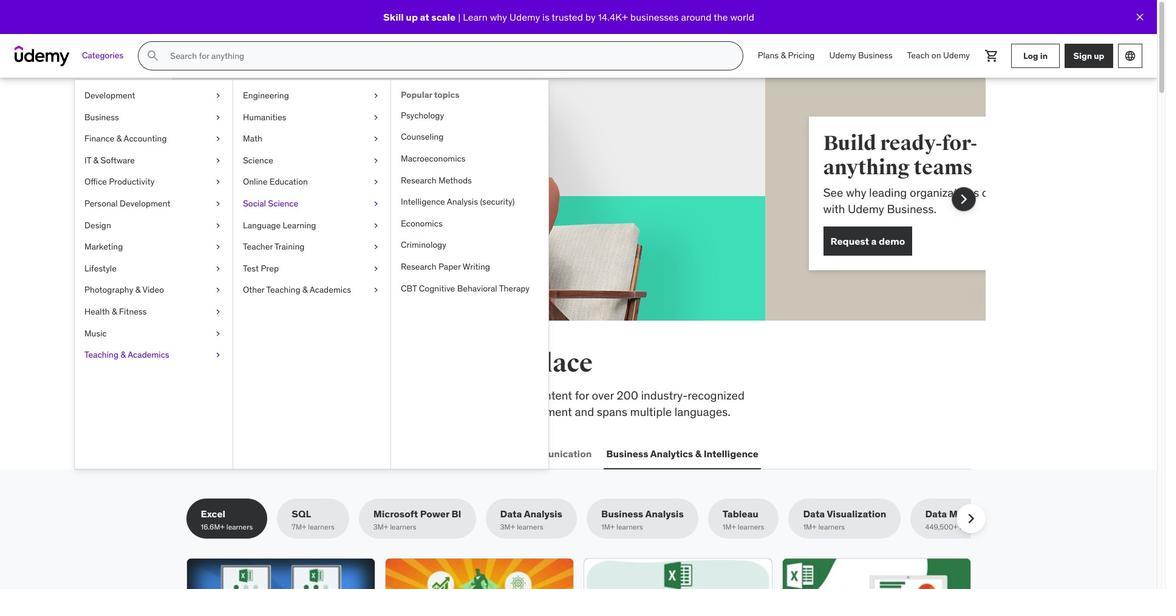 Task type: vqa. For each thing, say whether or not it's contained in the screenshot.


Task type: describe. For each thing, give the bounding box(es) containing it.
business analytics & intelligence
[[606, 447, 759, 459]]

xsmall image for science
[[371, 155, 381, 167]]

carousel element
[[0, 78, 1166, 350]]

video
[[142, 284, 164, 295]]

xsmall image for health & fitness
[[213, 306, 223, 318]]

sql
[[292, 508, 311, 520]]

photography & video link
[[75, 280, 233, 301]]

sign
[[1073, 50, 1092, 61]]

1 horizontal spatial in
[[1040, 50, 1048, 61]]

finance & accounting link
[[75, 128, 233, 150]]

xsmall image for lifestyle
[[213, 263, 223, 275]]

xsmall image for social science
[[371, 198, 381, 210]]

xsmall image for personal development
[[213, 198, 223, 210]]

design link
[[75, 215, 233, 236]]

0 vertical spatial academics
[[310, 284, 351, 295]]

analysis for business
[[645, 508, 684, 520]]

categories
[[82, 50, 123, 61]]

xsmall image for it & software
[[213, 155, 223, 167]]

learners inside "data modeling 449,500+ learners"
[[960, 523, 986, 532]]

xsmall image for music
[[213, 328, 223, 340]]

modeling
[[949, 508, 993, 520]]

teams
[[873, 155, 932, 180]]

online education link
[[233, 171, 391, 193]]

rounded
[[393, 404, 436, 419]]

teach on udemy link
[[900, 41, 977, 70]]

log in
[[1023, 50, 1048, 61]]

paper
[[439, 261, 461, 272]]

social science element
[[391, 80, 548, 469]]

development link
[[75, 85, 233, 107]]

next image
[[961, 509, 981, 528]]

data visualization 1m+ learners
[[803, 508, 886, 532]]

(security)
[[480, 196, 515, 207]]

analytics
[[650, 447, 693, 459]]

one
[[480, 348, 524, 379]]

sql 7m+ learners
[[292, 508, 335, 532]]

power
[[420, 508, 449, 520]]

Search for anything text field
[[168, 46, 728, 66]]

psychology
[[401, 110, 444, 121]]

language
[[243, 220, 281, 231]]

other teaching & academics
[[243, 284, 351, 295]]

learning
[[283, 220, 316, 231]]

microsoft power bi 3m+ learners
[[373, 508, 461, 532]]

cbt cognitive behavioral therapy link
[[391, 278, 548, 299]]

plans & pricing link
[[750, 41, 822, 70]]

intelligence analysis (security)
[[401, 196, 515, 207]]

web development
[[189, 447, 274, 459]]

7m+
[[292, 523, 306, 532]]

& for software
[[93, 155, 99, 166]]

productivity
[[109, 176, 155, 187]]

choose a language image
[[1124, 50, 1136, 62]]

recognized
[[688, 388, 745, 403]]

leading
[[828, 185, 866, 200]]

0 vertical spatial the
[[714, 11, 728, 23]]

photography & video
[[84, 284, 164, 295]]

business for business analytics & intelligence
[[606, 447, 648, 459]]

training
[[275, 241, 305, 252]]

research paper writing link
[[391, 256, 548, 278]]

data modeling 449,500+ learners
[[925, 508, 993, 532]]

xsmall image for engineering
[[371, 90, 381, 102]]

0 vertical spatial science
[[243, 155, 273, 166]]

health & fitness link
[[75, 301, 233, 323]]

leadership button
[[374, 439, 430, 468]]

learners inside sql 7m+ learners
[[308, 523, 335, 532]]

psychology link
[[391, 105, 548, 127]]

writing
[[463, 261, 490, 272]]

at
[[420, 11, 429, 23]]

development for web
[[212, 447, 274, 459]]

including
[[456, 388, 503, 403]]

humanities link
[[233, 107, 391, 128]]

3m+ inside data analysis 3m+ learners
[[500, 523, 515, 532]]

other teaching & academics link
[[233, 280, 391, 301]]

16.6m+
[[201, 523, 225, 532]]

1m+ for business analysis
[[601, 523, 615, 532]]

xsmall image for business
[[213, 112, 223, 123]]

teach on udemy
[[907, 50, 970, 61]]

449,500+
[[925, 523, 958, 532]]

anything
[[783, 155, 869, 180]]

topics
[[434, 89, 459, 100]]

udemy business
[[829, 50, 893, 61]]

up for skill
[[406, 11, 418, 23]]

xsmall image for teacher training
[[371, 241, 381, 253]]

math
[[243, 133, 262, 144]]

behavioral
[[457, 283, 497, 294]]

test prep link
[[233, 258, 391, 280]]

web development button
[[186, 439, 276, 468]]

learners inside the tableau 1m+ learners
[[738, 523, 764, 532]]

therapy
[[499, 283, 530, 294]]

log
[[1023, 50, 1038, 61]]

spans
[[597, 404, 627, 419]]

macroeconomics
[[401, 153, 466, 164]]

business for business analysis 1m+ learners
[[601, 508, 643, 520]]

xsmall image for office productivity
[[213, 176, 223, 188]]

teacher training link
[[233, 236, 391, 258]]

cognitive
[[419, 283, 455, 294]]

business link
[[75, 107, 233, 128]]

1 vertical spatial science
[[268, 198, 298, 209]]

data for data analysis
[[500, 508, 522, 520]]

office productivity
[[84, 176, 155, 187]]

1m+ for data visualization
[[803, 523, 817, 532]]

visualization
[[827, 508, 886, 520]]

popular
[[401, 89, 432, 100]]

covering
[[186, 388, 232, 403]]

it & software
[[84, 155, 135, 166]]

all the skills you need in one place
[[186, 348, 593, 379]]

finance & accounting
[[84, 133, 167, 144]]



Task type: locate. For each thing, give the bounding box(es) containing it.
& for pricing
[[781, 50, 786, 61]]

udemy right pricing
[[829, 50, 856, 61]]

languages.
[[675, 404, 731, 419]]

supports
[[319, 404, 365, 419]]

& down test prep link
[[302, 284, 308, 295]]

why inside build ready-for- anything teams see why leading organizations choose to learn with udemy business.
[[805, 185, 826, 200]]

communication button
[[516, 439, 594, 468]]

2 research from the top
[[401, 261, 436, 272]]

personal development
[[84, 198, 170, 209]]

teaching down music
[[84, 349, 118, 360]]

& left video
[[135, 284, 141, 295]]

to inside covering critical workplace skills to technical topics, including prep content for over 200 industry-recognized certifications, our catalog supports well-rounded professional development and spans multiple languages.
[[357, 388, 367, 403]]

1m+ inside business analysis 1m+ learners
[[601, 523, 615, 532]]

xsmall image for language learning
[[371, 220, 381, 231]]

1 research from the top
[[401, 175, 436, 186]]

learn
[[994, 185, 1020, 200]]

office
[[84, 176, 107, 187]]

place
[[529, 348, 593, 379]]

& for fitness
[[112, 306, 117, 317]]

xsmall image inside office productivity link
[[213, 176, 223, 188]]

1 vertical spatial in
[[452, 348, 476, 379]]

software
[[101, 155, 135, 166]]

scale
[[431, 11, 456, 23]]

0 horizontal spatial in
[[452, 348, 476, 379]]

academics down music link
[[128, 349, 169, 360]]

why for scale
[[490, 11, 507, 23]]

learners inside data analysis 3m+ learners
[[517, 523, 543, 532]]

in right log
[[1040, 50, 1048, 61]]

& for video
[[135, 284, 141, 295]]

up right sign
[[1094, 50, 1104, 61]]

web
[[189, 447, 210, 459]]

submit search image
[[146, 49, 161, 63]]

1 learners from the left
[[226, 523, 253, 532]]

office productivity link
[[75, 171, 233, 193]]

1 horizontal spatial 3m+
[[500, 523, 515, 532]]

workplace
[[272, 388, 325, 403]]

research down the criminology
[[401, 261, 436, 272]]

trusted
[[552, 11, 583, 23]]

intelligence
[[401, 196, 445, 207], [704, 447, 759, 459]]

lifestyle
[[84, 263, 117, 274]]

research for research paper writing
[[401, 261, 436, 272]]

to left learn
[[981, 185, 992, 200]]

teaching & academics link
[[75, 344, 233, 366]]

up left at at the top left
[[406, 11, 418, 23]]

teach
[[907, 50, 929, 61]]

2 horizontal spatial data
[[925, 508, 947, 520]]

excel 16.6m+ learners
[[201, 508, 253, 532]]

xsmall image inside 'language learning' link
[[371, 220, 381, 231]]

in
[[1040, 50, 1048, 61], [452, 348, 476, 379]]

in up including
[[452, 348, 476, 379]]

3m+
[[373, 523, 388, 532], [500, 523, 515, 532]]

science
[[243, 155, 273, 166], [268, 198, 298, 209]]

for
[[575, 388, 589, 403]]

xsmall image for finance & accounting
[[213, 133, 223, 145]]

engineering link
[[233, 85, 391, 107]]

& right it at the top left of the page
[[93, 155, 99, 166]]

2 learners from the left
[[308, 523, 335, 532]]

learners inside microsoft power bi 3m+ learners
[[390, 523, 416, 532]]

3 data from the left
[[925, 508, 947, 520]]

& for accounting
[[116, 133, 122, 144]]

xsmall image inside "math" link
[[371, 133, 381, 145]]

xsmall image for design
[[213, 220, 223, 231]]

skill
[[383, 11, 404, 23]]

catalog
[[278, 404, 317, 419]]

popular topics
[[401, 89, 459, 100]]

pricing
[[788, 50, 815, 61]]

udemy image
[[15, 46, 70, 66]]

xsmall image inside online education link
[[371, 176, 381, 188]]

request
[[790, 235, 828, 247]]

data inside "data modeling 449,500+ learners"
[[925, 508, 947, 520]]

1 vertical spatial why
[[805, 185, 826, 200]]

1 vertical spatial to
[[357, 388, 367, 403]]

1 horizontal spatial why
[[805, 185, 826, 200]]

xsmall image inside other teaching & academics link
[[371, 284, 381, 296]]

0 vertical spatial in
[[1040, 50, 1048, 61]]

test
[[243, 263, 259, 274]]

1 horizontal spatial academics
[[310, 284, 351, 295]]

2 data from the left
[[803, 508, 825, 520]]

up for sign
[[1094, 50, 1104, 61]]

teacher
[[243, 241, 273, 252]]

learners inside business analysis 1m+ learners
[[616, 523, 643, 532]]

learners inside excel 16.6m+ learners
[[226, 523, 253, 532]]

the left world
[[714, 11, 728, 23]]

xsmall image inside design link
[[213, 220, 223, 231]]

1 horizontal spatial intelligence
[[704, 447, 759, 459]]

0 horizontal spatial why
[[490, 11, 507, 23]]

analysis inside business analysis 1m+ learners
[[645, 508, 684, 520]]

skills
[[270, 348, 336, 379], [328, 388, 354, 403]]

1 vertical spatial teaching
[[84, 349, 118, 360]]

udemy right "on"
[[943, 50, 970, 61]]

intelligence inside 'button'
[[704, 447, 759, 459]]

1 vertical spatial the
[[227, 348, 265, 379]]

social science
[[243, 198, 298, 209]]

sign up
[[1073, 50, 1104, 61]]

xsmall image inside development link
[[213, 90, 223, 102]]

& right health
[[112, 306, 117, 317]]

xsmall image for marketing
[[213, 241, 223, 253]]

1 vertical spatial development
[[120, 198, 170, 209]]

businesses
[[630, 11, 679, 23]]

analysis for data
[[524, 508, 562, 520]]

& right analytics
[[695, 447, 702, 459]]

to up supports
[[357, 388, 367, 403]]

0 horizontal spatial 1m+
[[601, 523, 615, 532]]

intelligence inside "link"
[[401, 196, 445, 207]]

0 vertical spatial skills
[[270, 348, 336, 379]]

1 vertical spatial academics
[[128, 349, 169, 360]]

1 horizontal spatial to
[[981, 185, 992, 200]]

music
[[84, 328, 107, 339]]

xsmall image inside business link
[[213, 112, 223, 123]]

skills up supports
[[328, 388, 354, 403]]

for-
[[901, 131, 936, 156]]

development inside web development button
[[212, 447, 274, 459]]

1 horizontal spatial up
[[1094, 50, 1104, 61]]

2 vertical spatial development
[[212, 447, 274, 459]]

shopping cart with 0 items image
[[984, 49, 999, 63]]

skill up at scale | learn why udemy is trusted by 14.4k+ businesses around the world
[[383, 11, 754, 23]]

all
[[186, 348, 222, 379]]

multiple
[[630, 404, 672, 419]]

2 horizontal spatial 1m+
[[803, 523, 817, 532]]

xsmall image inside engineering link
[[371, 90, 381, 102]]

1 horizontal spatial data
[[803, 508, 825, 520]]

cbt
[[401, 283, 417, 294]]

development down office productivity link
[[120, 198, 170, 209]]

business inside business analysis 1m+ learners
[[601, 508, 643, 520]]

learners inside the 'data visualization 1m+ learners'
[[818, 523, 845, 532]]

design
[[84, 220, 111, 231]]

6 learners from the left
[[738, 523, 764, 532]]

health
[[84, 306, 110, 317]]

0 vertical spatial intelligence
[[401, 196, 445, 207]]

1m+ inside the 'data visualization 1m+ learners'
[[803, 523, 817, 532]]

0 vertical spatial research
[[401, 175, 436, 186]]

xsmall image for development
[[213, 90, 223, 102]]

udemy down leading
[[807, 201, 843, 216]]

intelligence down languages.
[[704, 447, 759, 459]]

request a demo link
[[783, 227, 872, 256]]

xsmall image inside science link
[[371, 155, 381, 167]]

science up language learning
[[268, 198, 298, 209]]

xsmall image inside teaching & academics link
[[213, 349, 223, 361]]

academics down test prep link
[[310, 284, 351, 295]]

online
[[243, 176, 267, 187]]

fitness
[[119, 306, 147, 317]]

why for anything
[[805, 185, 826, 200]]

1 horizontal spatial analysis
[[524, 508, 562, 520]]

xsmall image inside music link
[[213, 328, 223, 340]]

plans
[[758, 50, 779, 61]]

development inside personal development link
[[120, 198, 170, 209]]

2 3m+ from the left
[[500, 523, 515, 532]]

3 1m+ from the left
[[803, 523, 817, 532]]

xsmall image inside lifestyle link
[[213, 263, 223, 275]]

well-
[[368, 404, 393, 419]]

1 3m+ from the left
[[373, 523, 388, 532]]

0 horizontal spatial up
[[406, 11, 418, 23]]

excel
[[201, 508, 225, 520]]

data left visualization
[[803, 508, 825, 520]]

1 horizontal spatial 1m+
[[723, 523, 736, 532]]

udemy inside the teach on udemy link
[[943, 50, 970, 61]]

& right plans
[[781, 50, 786, 61]]

why right see
[[805, 185, 826, 200]]

3 learners from the left
[[390, 523, 416, 532]]

development inside development link
[[84, 90, 135, 101]]

1 vertical spatial intelligence
[[704, 447, 759, 459]]

you
[[341, 348, 384, 379]]

data inside data analysis 3m+ learners
[[500, 508, 522, 520]]

0 horizontal spatial academics
[[128, 349, 169, 360]]

udemy left is
[[509, 11, 540, 23]]

& inside 'button'
[[695, 447, 702, 459]]

xsmall image inside test prep link
[[371, 263, 381, 275]]

& for academics
[[121, 349, 126, 360]]

xsmall image for photography & video
[[213, 284, 223, 296]]

1 horizontal spatial teaching
[[266, 284, 300, 295]]

see
[[783, 185, 803, 200]]

research down macroeconomics
[[401, 175, 436, 186]]

8 learners from the left
[[960, 523, 986, 532]]

0 vertical spatial why
[[490, 11, 507, 23]]

social
[[243, 198, 266, 209]]

0 vertical spatial to
[[981, 185, 992, 200]]

4 learners from the left
[[517, 523, 543, 532]]

udemy inside udemy business link
[[829, 50, 856, 61]]

xsmall image inside personal development link
[[213, 198, 223, 210]]

business analytics & intelligence button
[[604, 439, 761, 468]]

0 horizontal spatial analysis
[[447, 196, 478, 207]]

certifications,
[[186, 404, 256, 419]]

xsmall image inside social science link
[[371, 198, 381, 210]]

1m+
[[601, 523, 615, 532], [723, 523, 736, 532], [803, 523, 817, 532]]

business inside 'button'
[[606, 447, 648, 459]]

a
[[831, 235, 836, 247]]

0 horizontal spatial data
[[500, 508, 522, 520]]

analysis inside "link"
[[447, 196, 478, 207]]

intelligence up the economics
[[401, 196, 445, 207]]

1m+ inside the tableau 1m+ learners
[[723, 523, 736, 532]]

2 horizontal spatial analysis
[[645, 508, 684, 520]]

xsmall image for teaching & academics
[[213, 349, 223, 361]]

counseling link
[[391, 127, 548, 148]]

teaching
[[266, 284, 300, 295], [84, 349, 118, 360]]

1 vertical spatial research
[[401, 261, 436, 272]]

economics link
[[391, 213, 548, 235]]

over
[[592, 388, 614, 403]]

science up online
[[243, 155, 273, 166]]

other
[[243, 284, 265, 295]]

0 horizontal spatial to
[[357, 388, 367, 403]]

analysis
[[447, 196, 478, 207], [524, 508, 562, 520], [645, 508, 684, 520]]

udemy inside build ready-for- anything teams see why leading organizations choose to learn with udemy business.
[[807, 201, 843, 216]]

& down music link
[[121, 349, 126, 360]]

xsmall image for other teaching & academics
[[371, 284, 381, 296]]

xsmall image
[[213, 90, 223, 102], [213, 112, 223, 123], [213, 133, 223, 145], [371, 133, 381, 145], [371, 198, 381, 210], [213, 220, 223, 231], [371, 220, 381, 231], [213, 284, 223, 296], [213, 328, 223, 340], [213, 349, 223, 361]]

data inside the 'data visualization 1m+ learners'
[[803, 508, 825, 520]]

build ready-for- anything teams see why leading organizations choose to learn with udemy business.
[[783, 131, 1020, 216]]

teaching down prep
[[266, 284, 300, 295]]

communication
[[518, 447, 592, 459]]

organizations
[[869, 185, 938, 200]]

xsmall image for online education
[[371, 176, 381, 188]]

to inside build ready-for- anything teams see why leading organizations choose to learn with udemy business.
[[981, 185, 992, 200]]

skills up workplace
[[270, 348, 336, 379]]

critical
[[235, 388, 270, 403]]

education
[[269, 176, 308, 187]]

business for business
[[84, 112, 119, 122]]

analysis inside data analysis 3m+ learners
[[524, 508, 562, 520]]

development for personal
[[120, 198, 170, 209]]

2 1m+ from the left
[[723, 523, 736, 532]]

0 vertical spatial up
[[406, 11, 418, 23]]

development right web
[[212, 447, 274, 459]]

xsmall image
[[371, 90, 381, 102], [371, 112, 381, 123], [213, 155, 223, 167], [371, 155, 381, 167], [213, 176, 223, 188], [371, 176, 381, 188], [213, 198, 223, 210], [213, 241, 223, 253], [371, 241, 381, 253], [213, 263, 223, 275], [371, 263, 381, 275], [371, 284, 381, 296], [213, 306, 223, 318]]

& right finance
[[116, 133, 122, 144]]

build
[[783, 131, 836, 156]]

3m+ inside microsoft power bi 3m+ learners
[[373, 523, 388, 532]]

1 vertical spatial up
[[1094, 50, 1104, 61]]

0 horizontal spatial intelligence
[[401, 196, 445, 207]]

world
[[730, 11, 754, 23]]

data right bi
[[500, 508, 522, 520]]

analysis for intelligence
[[447, 196, 478, 207]]

xsmall image inside humanities link
[[371, 112, 381, 123]]

bi
[[452, 508, 461, 520]]

1 horizontal spatial the
[[714, 11, 728, 23]]

industry-
[[641, 388, 688, 403]]

humanities
[[243, 112, 286, 122]]

7 learners from the left
[[818, 523, 845, 532]]

1 vertical spatial skills
[[328, 388, 354, 403]]

data for data modeling
[[925, 508, 947, 520]]

our
[[259, 404, 276, 419]]

1 1m+ from the left
[[601, 523, 615, 532]]

0 horizontal spatial teaching
[[84, 349, 118, 360]]

microsoft
[[373, 508, 418, 520]]

learn
[[463, 11, 488, 23]]

development down categories dropdown button
[[84, 90, 135, 101]]

0 horizontal spatial 3m+
[[373, 523, 388, 532]]

music link
[[75, 323, 233, 344]]

next image
[[954, 189, 973, 209]]

choose
[[941, 185, 978, 200]]

xsmall image inside "photography & video" link
[[213, 284, 223, 296]]

data for data visualization
[[803, 508, 825, 520]]

why right learn
[[490, 11, 507, 23]]

data up 449,500+
[[925, 508, 947, 520]]

xsmall image for test prep
[[371, 263, 381, 275]]

1 data from the left
[[500, 508, 522, 520]]

0 vertical spatial teaching
[[266, 284, 300, 295]]

marketing
[[84, 241, 123, 252]]

data analysis 3m+ learners
[[500, 508, 562, 532]]

xsmall image inside 'teacher training' link
[[371, 241, 381, 253]]

xsmall image inside "health & fitness" link
[[213, 306, 223, 318]]

skills inside covering critical workplace skills to technical topics, including prep content for over 200 industry-recognized certifications, our catalog supports well-rounded professional development and spans multiple languages.
[[328, 388, 354, 403]]

xsmall image for humanities
[[371, 112, 381, 123]]

5 learners from the left
[[616, 523, 643, 532]]

xsmall image inside 'finance & accounting' link
[[213, 133, 223, 145]]

topic filters element
[[186, 499, 1007, 539]]

data
[[500, 508, 522, 520], [803, 508, 825, 520], [925, 508, 947, 520]]

xsmall image for math
[[371, 133, 381, 145]]

close image
[[1134, 11, 1146, 23]]

research for research methods
[[401, 175, 436, 186]]

0 horizontal spatial the
[[227, 348, 265, 379]]

0 vertical spatial development
[[84, 90, 135, 101]]

udemy business link
[[822, 41, 900, 70]]

xsmall image inside marketing link
[[213, 241, 223, 253]]

xsmall image inside it & software link
[[213, 155, 223, 167]]

the up critical
[[227, 348, 265, 379]]

covering critical workplace skills to technical topics, including prep content for over 200 industry-recognized certifications, our catalog supports well-rounded professional development and spans multiple languages.
[[186, 388, 745, 419]]

test prep
[[243, 263, 279, 274]]

science link
[[233, 150, 391, 171]]

is
[[542, 11, 549, 23]]



